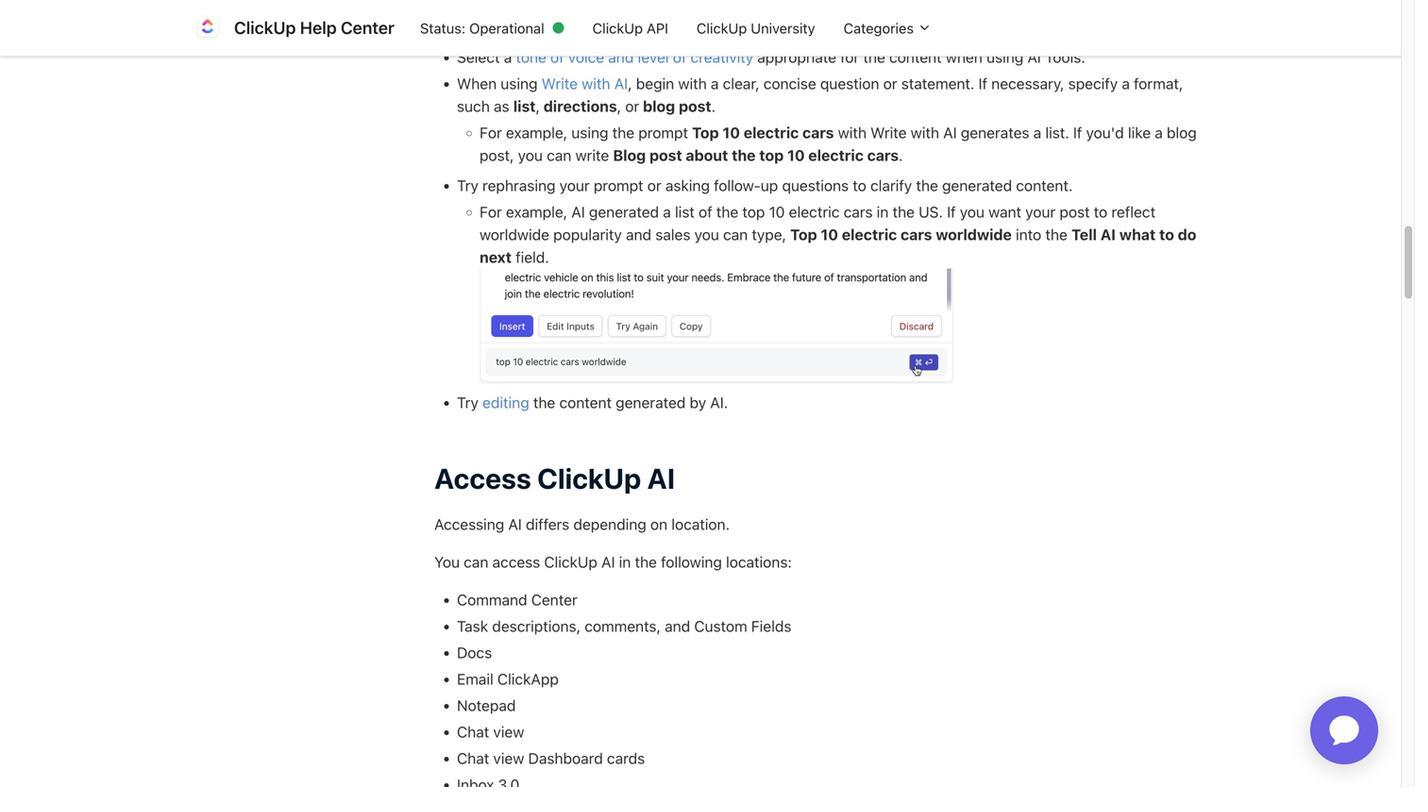 Task type: vqa. For each thing, say whether or not it's contained in the screenshot.


Task type: locate. For each thing, give the bounding box(es) containing it.
1 vertical spatial blog
[[1167, 124, 1197, 142]]

generated inside for example, ai generated a list of the top 10 electric cars in the us. if you want your post to reflect worldwide popularity and sales you can type,
[[589, 203, 659, 221]]

the up the us.
[[916, 177, 938, 195]]

ai inside for example, ai generated a list of the top 10 electric cars in the us. if you want your post to reflect worldwide popularity and sales you can type,
[[571, 203, 585, 221]]

0 horizontal spatial ,
[[536, 97, 540, 115]]

1 horizontal spatial center
[[531, 591, 577, 609]]

to left find
[[603, 22, 616, 40]]

when using write with ai
[[457, 75, 628, 93]]

1 horizontal spatial or
[[647, 177, 661, 195]]

can inside with write with ai generates a list. if you'd like a blog post, you can write
[[547, 146, 571, 164]]

0 vertical spatial chat
[[457, 723, 489, 741]]

operational
[[469, 20, 544, 36]]

can right you
[[464, 553, 488, 571]]

descriptions,
[[492, 617, 581, 635]]

1 horizontal spatial of
[[673, 48, 687, 66]]

and left sales
[[626, 226, 651, 244]]

application
[[1288, 674, 1401, 787]]

the
[[863, 48, 885, 66], [612, 124, 634, 142], [732, 146, 756, 164], [916, 177, 938, 195], [716, 203, 738, 221], [893, 203, 915, 221], [1045, 226, 1068, 244], [533, 393, 555, 411], [635, 553, 657, 571]]

access
[[492, 553, 540, 571]]

10 up the type,
[[769, 203, 785, 221]]

1 horizontal spatial blog
[[1167, 124, 1197, 142]]

1 vertical spatial using
[[501, 75, 538, 93]]

1 vertical spatial can
[[723, 226, 748, 244]]

with
[[582, 75, 610, 93], [678, 75, 707, 93], [838, 124, 867, 142], [911, 124, 939, 142]]

1 horizontal spatial write
[[871, 124, 907, 142]]

2 vertical spatial post
[[1060, 203, 1090, 221]]

to inside "tell ai what to do next"
[[1159, 226, 1174, 244]]

and left the custom
[[665, 617, 690, 635]]

2 view from the top
[[493, 750, 524, 768]]

ai up list , directions , or blog post .
[[614, 75, 628, 93]]

top up about
[[692, 124, 719, 142]]

try rephrasing your prompt or asking follow-up questions to clarify the generated content.
[[457, 177, 1073, 195]]

generated left by
[[616, 393, 686, 411]]

ai up popularity
[[571, 203, 585, 221]]

. inside use clickup ai tools to find ready-to-use role-specific prompts . select a tone of voice and level of creativity appropriate for the content when using ai tools.
[[891, 22, 895, 40]]

0 horizontal spatial center
[[341, 17, 395, 38]]

center up descriptions,
[[531, 591, 577, 609]]

can inside for example, ai generated a list of the top 10 electric cars in the us. if you want your post to reflect worldwide popularity and sales you can type,
[[723, 226, 748, 244]]

using up "necessary,"
[[986, 48, 1023, 66]]

us.
[[919, 203, 943, 221]]

1 example, from the top
[[506, 124, 567, 142]]

0 vertical spatial can
[[547, 146, 571, 164]]

the down 'on'
[[635, 553, 657, 571]]

generated
[[942, 177, 1012, 195], [589, 203, 659, 221], [616, 393, 686, 411]]

the right the "for"
[[863, 48, 885, 66]]

2 example, from the top
[[506, 203, 567, 221]]

find
[[620, 22, 646, 40]]

you up rephrasing
[[518, 146, 543, 164]]

center right 'help'
[[341, 17, 395, 38]]

1 vertical spatial write
[[871, 124, 907, 142]]

0 vertical spatial content
[[889, 48, 942, 66]]

2 horizontal spatial or
[[883, 75, 897, 93]]

1 vertical spatial post
[[649, 146, 682, 164]]

ai inside "tell ai what to do next"
[[1100, 226, 1116, 244]]

you left want on the right top
[[960, 203, 985, 221]]

view
[[493, 723, 524, 741], [493, 750, 524, 768]]

or right question
[[883, 75, 897, 93]]

the up 'blog'
[[612, 124, 634, 142]]

1 horizontal spatial .
[[891, 22, 895, 40]]

prompt
[[638, 124, 688, 142], [594, 177, 643, 195]]

write up directions
[[542, 75, 578, 93]]

0 vertical spatial you
[[518, 146, 543, 164]]

, down write with ai link
[[617, 97, 621, 115]]

use
[[716, 22, 740, 40]]

or left asking
[[647, 177, 661, 195]]

try left rephrasing
[[457, 177, 479, 195]]

cars up "tell ai what to do next"
[[844, 203, 873, 221]]

cars down the ", begin with a clear, concise question or statement. if necessary, specify a format, such as"
[[802, 124, 834, 142]]

using
[[986, 48, 1023, 66], [501, 75, 538, 93], [571, 124, 608, 142]]

list right as
[[513, 97, 536, 115]]

or inside the ", begin with a clear, concise question or statement. if necessary, specify a format, such as"
[[883, 75, 897, 93]]

2 horizontal spatial using
[[986, 48, 1023, 66]]

1 vertical spatial view
[[493, 750, 524, 768]]

content inside use clickup ai tools to find ready-to-use role-specific prompts . select a tone of voice and level of creativity appropriate for the content when using ai tools.
[[889, 48, 942, 66]]

post down for example, using the prompt top 10 electric cars
[[649, 146, 682, 164]]

content.
[[1016, 177, 1073, 195]]

university
[[751, 20, 815, 36]]

view left "dashboard"
[[493, 750, 524, 768]]

1 horizontal spatial top
[[790, 226, 817, 244]]

1 horizontal spatial list
[[675, 203, 695, 221]]

the left 'tell'
[[1045, 226, 1068, 244]]

cars inside for example, ai generated a list of the top 10 electric cars in the us. if you want your post to reflect worldwide popularity and sales you can type,
[[844, 203, 873, 221]]

2 horizontal spatial if
[[1073, 124, 1082, 142]]

0 vertical spatial for
[[480, 124, 502, 142]]

or down the begin
[[625, 97, 639, 115]]

and inside use clickup ai tools to find ready-to-use role-specific prompts . select a tone of voice and level of creativity appropriate for the content when using ai tools.
[[608, 48, 634, 66]]

in down clarify
[[877, 203, 889, 221]]

0 horizontal spatial list
[[513, 97, 536, 115]]

1 vertical spatial your
[[1025, 203, 1056, 221]]

0 vertical spatial in
[[877, 203, 889, 221]]

can left write
[[547, 146, 571, 164]]

of right tone
[[550, 48, 564, 66]]

or for post
[[625, 97, 639, 115]]

for down rephrasing
[[480, 203, 502, 221]]

your down write
[[559, 177, 590, 195]]

2 vertical spatial using
[[571, 124, 608, 142]]

0 vertical spatial your
[[559, 177, 590, 195]]

prompt up 'blog'
[[638, 124, 688, 142]]

1 vertical spatial chat
[[457, 750, 489, 768]]

if
[[979, 75, 987, 93], [1073, 124, 1082, 142], [947, 203, 956, 221]]

1 vertical spatial generated
[[589, 203, 659, 221]]

clickup up creativity
[[697, 20, 747, 36]]

necessary,
[[991, 75, 1064, 93]]

role-specific prompts link
[[744, 22, 891, 40]]

2 horizontal spatial ,
[[628, 75, 632, 93]]

, inside the ", begin with a clear, concise question or statement. if necessary, specify a format, such as"
[[628, 75, 632, 93]]

concise
[[763, 75, 816, 93]]

0 vertical spatial view
[[493, 723, 524, 741]]

a left tone
[[504, 48, 512, 66]]

a up sales
[[663, 203, 671, 221]]

2 horizontal spatial can
[[723, 226, 748, 244]]

clickup
[[234, 17, 296, 38], [593, 20, 643, 36], [697, 20, 747, 36], [488, 22, 541, 40], [537, 461, 641, 495], [544, 553, 597, 571]]

0 horizontal spatial top
[[692, 124, 719, 142]]

,
[[628, 75, 632, 93], [536, 97, 540, 115], [617, 97, 621, 115]]

your up the into
[[1025, 203, 1056, 221]]

to up 'tell'
[[1094, 203, 1108, 221]]

dashboard
[[528, 750, 603, 768]]

1 horizontal spatial you
[[694, 226, 719, 244]]

2 vertical spatial if
[[947, 203, 956, 221]]

about
[[686, 146, 728, 164]]

type,
[[752, 226, 786, 244]]

1 vertical spatial top
[[742, 203, 765, 221]]

in
[[877, 203, 889, 221], [619, 553, 631, 571]]

2 horizontal spatial you
[[960, 203, 985, 221]]

list.
[[1045, 124, 1069, 142]]

0 vertical spatial top
[[692, 124, 719, 142]]

to inside use clickup ai tools to find ready-to-use role-specific prompts . select a tone of voice and level of creativity appropriate for the content when using ai tools.
[[603, 22, 616, 40]]

can left the type,
[[723, 226, 748, 244]]

2 horizontal spatial of
[[699, 203, 712, 221]]

when
[[457, 75, 497, 93]]

clickup up tone of voice and level of creativity link
[[593, 20, 643, 36]]

tell
[[1071, 226, 1097, 244]]

top right the type,
[[790, 226, 817, 244]]

1 vertical spatial try
[[457, 393, 479, 411]]

if right the us.
[[947, 203, 956, 221]]

0 vertical spatial blog
[[643, 97, 675, 115]]

cars up clarify
[[867, 146, 899, 164]]

content right "editing"
[[559, 393, 612, 411]]

2 vertical spatial can
[[464, 553, 488, 571]]

1 vertical spatial list
[[675, 203, 695, 221]]

2 vertical spatial you
[[694, 226, 719, 244]]

task
[[457, 617, 488, 635]]

1 horizontal spatial can
[[547, 146, 571, 164]]

ai left differs
[[508, 515, 522, 533]]

for inside for example, ai generated a list of the top 10 electric cars in the us. if you want your post to reflect worldwide popularity and sales you can type,
[[480, 203, 502, 221]]

statement.
[[901, 75, 975, 93]]

10 inside for example, ai generated a list of the top 10 electric cars in the us. if you want your post to reflect worldwide popularity and sales you can type,
[[769, 203, 785, 221]]

0 vertical spatial if
[[979, 75, 987, 93]]

1 vertical spatial if
[[1073, 124, 1082, 142]]

and inside for example, ai generated a list of the top 10 electric cars in the us. if you want your post to reflect worldwide popularity and sales you can type,
[[626, 226, 651, 244]]

2 horizontal spatial .
[[899, 146, 903, 164]]

2 for from the top
[[480, 203, 502, 221]]

0 horizontal spatial using
[[501, 75, 538, 93]]

1 try from the top
[[457, 177, 479, 195]]

clickapp
[[497, 670, 559, 688]]

0 horizontal spatial if
[[947, 203, 956, 221]]

try for try editing the content generated by ai.
[[457, 393, 479, 411]]

worldwide down want on the right top
[[936, 226, 1012, 244]]

list up sales
[[675, 203, 695, 221]]

0 horizontal spatial content
[[559, 393, 612, 411]]

1 for from the top
[[480, 124, 502, 142]]

a right "like" at right
[[1155, 124, 1163, 142]]

of inside for example, ai generated a list of the top 10 electric cars in the us. if you want your post to reflect worldwide popularity and sales you can type,
[[699, 203, 712, 221]]

of
[[550, 48, 564, 66], [673, 48, 687, 66], [699, 203, 712, 221]]

0 horizontal spatial blog
[[643, 97, 675, 115]]

clickup up tone
[[488, 22, 541, 40]]

example, down as
[[506, 124, 567, 142]]

ai right 'tell'
[[1100, 226, 1116, 244]]

2 worldwide from the left
[[936, 226, 1012, 244]]

view down notepad
[[493, 723, 524, 741]]

tone
[[516, 48, 546, 66]]

blog right "like" at right
[[1167, 124, 1197, 142]]

0 vertical spatial list
[[513, 97, 536, 115]]

post up 'tell'
[[1060, 203, 1090, 221]]

1 horizontal spatial your
[[1025, 203, 1056, 221]]

2 chat from the top
[[457, 750, 489, 768]]

electric
[[744, 124, 799, 142], [808, 146, 864, 164], [789, 203, 840, 221], [842, 226, 897, 244]]

the up the follow-
[[732, 146, 756, 164]]

, down "when using write with ai"
[[536, 97, 540, 115]]

0 vertical spatial and
[[608, 48, 634, 66]]

post,
[[480, 146, 514, 164]]

do
[[1178, 226, 1196, 244]]

blog post about the top 10 electric cars .
[[613, 146, 907, 164]]

1 vertical spatial top
[[790, 226, 817, 244]]

if down when
[[979, 75, 987, 93]]

clarify
[[870, 177, 912, 195]]

clickup down accessing ai differs depending on location.
[[544, 553, 597, 571]]

content up statement.
[[889, 48, 942, 66]]

0 horizontal spatial .
[[711, 97, 716, 115]]

prompt down 'blog'
[[594, 177, 643, 195]]

1 vertical spatial for
[[480, 203, 502, 221]]

2 vertical spatial and
[[665, 617, 690, 635]]

depending
[[573, 515, 646, 533]]

for for for example, using the prompt top 10 electric cars
[[480, 124, 502, 142]]

you
[[518, 146, 543, 164], [960, 203, 985, 221], [694, 226, 719, 244]]

if inside the ", begin with a clear, concise question or statement. if necessary, specify a format, such as"
[[979, 75, 987, 93]]

top up up
[[759, 146, 784, 164]]

1 vertical spatial in
[[619, 553, 631, 571]]

a left list.
[[1033, 124, 1041, 142]]

2 vertical spatial .
[[899, 146, 903, 164]]

ai left tools
[[545, 22, 559, 40]]

to inside for example, ai generated a list of the top 10 electric cars in the us. if you want your post to reflect worldwide popularity and sales you can type,
[[1094, 203, 1108, 221]]

ready-
[[650, 22, 695, 40]]

blog
[[643, 97, 675, 115], [1167, 124, 1197, 142]]

list inside for example, ai generated a list of the top 10 electric cars in the us. if you want your post to reflect worldwide popularity and sales you can type,
[[675, 203, 695, 221]]

0 horizontal spatial you
[[518, 146, 543, 164]]

ai down depending at left bottom
[[601, 553, 615, 571]]

clickup help help center home page image
[[193, 13, 223, 43]]

list
[[513, 97, 536, 115], [675, 203, 695, 221]]

0 vertical spatial prompt
[[638, 124, 688, 142]]

center
[[341, 17, 395, 38], [531, 591, 577, 609]]

using inside use clickup ai tools to find ready-to-use role-specific prompts . select a tone of voice and level of creativity appropriate for the content when using ai tools.
[[986, 48, 1023, 66]]

accessing
[[434, 515, 504, 533]]

1 vertical spatial content
[[559, 393, 612, 411]]

0 vertical spatial using
[[986, 48, 1023, 66]]

0 vertical spatial top
[[759, 146, 784, 164]]

example, inside for example, ai generated a list of the top 10 electric cars in the us. if you want your post to reflect worldwide popularity and sales you can type,
[[506, 203, 567, 221]]

1 vertical spatial center
[[531, 591, 577, 609]]

or
[[883, 75, 897, 93], [625, 97, 639, 115], [647, 177, 661, 195]]

if right list.
[[1073, 124, 1082, 142]]

you'd
[[1086, 124, 1124, 142]]

level
[[638, 48, 669, 66]]

for
[[480, 124, 502, 142], [480, 203, 502, 221]]

select
[[457, 48, 500, 66]]

generated up want on the right top
[[942, 177, 1012, 195]]

on
[[650, 515, 667, 533]]

of down asking
[[699, 203, 712, 221]]

1 vertical spatial .
[[711, 97, 716, 115]]

center inside command center task descriptions, comments, and custom fields docs email clickapp notepad chat view chat view dashboard cards
[[531, 591, 577, 609]]

write up clarify
[[871, 124, 907, 142]]

begin
[[636, 75, 674, 93]]

.
[[891, 22, 895, 40], [711, 97, 716, 115], [899, 146, 903, 164]]

write
[[542, 75, 578, 93], [871, 124, 907, 142]]

for up the post,
[[480, 124, 502, 142]]

to left do
[[1159, 226, 1174, 244]]

editing
[[482, 393, 529, 411]]

1 vertical spatial you
[[960, 203, 985, 221]]

a inside for example, ai generated a list of the top 10 electric cars in the us. if you want your post to reflect worldwide popularity and sales you can type,
[[663, 203, 671, 221]]

if inside for example, ai generated a list of the top 10 electric cars in the us. if you want your post to reflect worldwide popularity and sales you can type,
[[947, 203, 956, 221]]

generated up popularity
[[589, 203, 659, 221]]

1 worldwide from the left
[[480, 226, 549, 244]]

clickup inside use clickup ai tools to find ready-to-use role-specific prompts . select a tone of voice and level of creativity appropriate for the content when using ai tools.
[[488, 22, 541, 40]]

0 horizontal spatial worldwide
[[480, 226, 549, 244]]

try left "editing"
[[457, 393, 479, 411]]

1 horizontal spatial content
[[889, 48, 942, 66]]

worldwide up 'field.'
[[480, 226, 549, 244]]

a
[[504, 48, 512, 66], [711, 75, 719, 93], [1122, 75, 1130, 93], [1033, 124, 1041, 142], [1155, 124, 1163, 142], [663, 203, 671, 221]]

command center task descriptions, comments, and custom fields docs email clickapp notepad chat view chat view dashboard cards
[[457, 591, 792, 768]]

1 vertical spatial or
[[625, 97, 639, 115]]

field.
[[512, 248, 549, 266]]

1 horizontal spatial worldwide
[[936, 226, 1012, 244]]

the inside use clickup ai tools to find ready-to-use role-specific prompts . select a tone of voice and level of creativity appropriate for the content when using ai tools.
[[863, 48, 885, 66]]

electric inside for example, ai generated a list of the top 10 electric cars in the us. if you want your post to reflect worldwide popularity and sales you can type,
[[789, 203, 840, 221]]

1 vertical spatial example,
[[506, 203, 567, 221]]

1 horizontal spatial in
[[877, 203, 889, 221]]

tone of voice and level of creativity link
[[516, 48, 753, 66]]

in down depending at left bottom
[[619, 553, 631, 571]]

0 horizontal spatial write
[[542, 75, 578, 93]]

you right sales
[[694, 226, 719, 244]]

categories button
[[829, 10, 946, 46]]

example, for using
[[506, 124, 567, 142]]

0 vertical spatial or
[[883, 75, 897, 93]]

1 vertical spatial and
[[626, 226, 651, 244]]

reflect
[[1111, 203, 1156, 221]]

2 try from the top
[[457, 393, 479, 411]]

0 horizontal spatial can
[[464, 553, 488, 571]]

2 vertical spatial or
[[647, 177, 661, 195]]

electric down clarify
[[842, 226, 897, 244]]

1 horizontal spatial if
[[979, 75, 987, 93]]

worldwide
[[480, 226, 549, 244], [936, 226, 1012, 244]]

1 horizontal spatial using
[[571, 124, 608, 142]]

for example, ai generated a list of the top 10 electric cars in the us. if you want your post to reflect worldwide popularity and sales you can type,
[[480, 203, 1156, 244]]

0 vertical spatial try
[[457, 177, 479, 195]]

10 down "questions"
[[821, 226, 838, 244]]

10 up about
[[723, 124, 740, 142]]

using up as
[[501, 75, 538, 93]]

electric down "questions"
[[789, 203, 840, 221]]

blog down the begin
[[643, 97, 675, 115]]

0 horizontal spatial or
[[625, 97, 639, 115]]

and
[[608, 48, 634, 66], [626, 226, 651, 244], [665, 617, 690, 635]]

example, down rephrasing
[[506, 203, 567, 221]]

0 vertical spatial example,
[[506, 124, 567, 142]]

0 vertical spatial .
[[891, 22, 895, 40]]

with right the begin
[[678, 75, 707, 93]]

ai left generates
[[943, 124, 957, 142]]

question
[[820, 75, 879, 93]]

and down find
[[608, 48, 634, 66]]



Task type: describe. For each thing, give the bounding box(es) containing it.
voice
[[568, 48, 604, 66]]

screenshot of the tell ai what to do next field. image
[[480, 269, 953, 384]]

clickup university
[[697, 20, 815, 36]]

for for for example, ai generated a list of the top 10 electric cars in the us. if you want your post to reflect worldwide popularity and sales you can type,
[[480, 203, 502, 221]]

want
[[989, 203, 1021, 221]]

clickup api link
[[578, 10, 682, 46]]

0 vertical spatial write
[[542, 75, 578, 93]]

prompts
[[834, 22, 891, 40]]

to-
[[695, 22, 716, 40]]

blog inside with write with ai generates a list. if you'd like a blog post, you can write
[[1167, 124, 1197, 142]]

location.
[[671, 515, 730, 533]]

the right "editing"
[[533, 393, 555, 411]]

as
[[494, 97, 509, 115]]

write with ai link
[[542, 75, 628, 93]]

directions
[[543, 97, 617, 115]]

example, for ai
[[506, 203, 567, 221]]

1 chat from the top
[[457, 723, 489, 741]]

sales
[[655, 226, 690, 244]]

worldwide inside for example, ai generated a list of the top 10 electric cars in the us. if you want your post to reflect worldwide popularity and sales you can type,
[[480, 226, 549, 244]]

you can access clickup ai in the following locations:
[[434, 553, 792, 571]]

10 up "questions"
[[787, 146, 805, 164]]

rephrasing
[[482, 177, 556, 195]]

1 vertical spatial prompt
[[594, 177, 643, 195]]

clickup help center
[[234, 17, 395, 38]]

, begin with a clear, concise question or statement. if necessary, specify a format, such as
[[457, 75, 1183, 115]]

you
[[434, 553, 460, 571]]

email
[[457, 670, 493, 688]]

access
[[434, 461, 531, 495]]

questions
[[782, 177, 849, 195]]

use
[[457, 22, 484, 40]]

0 vertical spatial post
[[679, 97, 711, 115]]

into
[[1016, 226, 1041, 244]]

differs
[[526, 515, 569, 533]]

docs
[[457, 644, 492, 662]]

top inside for example, ai generated a list of the top 10 electric cars in the us. if you want your post to reflect worldwide popularity and sales you can type,
[[742, 203, 765, 221]]

specific
[[777, 22, 830, 40]]

access clickup ai
[[434, 461, 675, 495]]

locations:
[[726, 553, 792, 571]]

format,
[[1134, 75, 1183, 93]]

1 horizontal spatial ,
[[617, 97, 621, 115]]

cars down the us.
[[901, 226, 932, 244]]

follow-
[[714, 177, 761, 195]]

0 vertical spatial generated
[[942, 177, 1012, 195]]

such
[[457, 97, 490, 115]]

0 horizontal spatial in
[[619, 553, 631, 571]]

clickup api
[[593, 20, 668, 36]]

your inside for example, ai generated a list of the top 10 electric cars in the us. if you want your post to reflect worldwide popularity and sales you can type,
[[1025, 203, 1056, 221]]

if inside with write with ai generates a list. if you'd like a blog post, you can write
[[1073, 124, 1082, 142]]

tell ai what to do next
[[480, 226, 1196, 266]]

notepad
[[457, 697, 516, 715]]

fields
[[751, 617, 792, 635]]

write inside with write with ai generates a list. if you'd like a blog post, you can write
[[871, 124, 907, 142]]

ai inside with write with ai generates a list. if you'd like a blog post, you can write
[[943, 124, 957, 142]]

or for follow-
[[647, 177, 661, 195]]

try editing the content generated by ai.
[[457, 393, 736, 411]]

like
[[1128, 124, 1151, 142]]

command
[[457, 591, 527, 609]]

0 vertical spatial center
[[341, 17, 395, 38]]

accessing ai differs depending on location.
[[434, 515, 730, 533]]

1 view from the top
[[493, 723, 524, 741]]

a left the clear,
[[711, 75, 719, 93]]

2 vertical spatial generated
[[616, 393, 686, 411]]

what
[[1119, 226, 1156, 244]]

with down question
[[838, 124, 867, 142]]

clickup help center link
[[193, 13, 406, 43]]

up
[[761, 177, 778, 195]]

write
[[575, 146, 609, 164]]

generates
[[961, 124, 1029, 142]]

use clickup ai tools to find ready-to-use role-specific prompts . select a tone of voice and level of creativity appropriate for the content when using ai tools.
[[457, 22, 1085, 66]]

next
[[480, 248, 512, 266]]

a left "format,"
[[1122, 75, 1130, 93]]

by
[[690, 393, 706, 411]]

categories
[[844, 20, 918, 36]]

electric up the blog post about the top 10 electric cars .
[[744, 124, 799, 142]]

and inside command center task descriptions, comments, and custom fields docs email clickapp notepad chat view chat view dashboard cards
[[665, 617, 690, 635]]

with down statement.
[[911, 124, 939, 142]]

status: operational
[[420, 20, 544, 36]]

api
[[647, 20, 668, 36]]

list , directions , or blog post .
[[513, 97, 716, 115]]

try for try rephrasing your prompt or asking follow-up questions to clarify the generated content.
[[457, 177, 479, 195]]

following
[[661, 553, 722, 571]]

you inside with write with ai generates a list. if you'd like a blog post, you can write
[[518, 146, 543, 164]]

clickup up accessing ai differs depending on location.
[[537, 461, 641, 495]]

the left the us.
[[893, 203, 915, 221]]

creativity
[[691, 48, 753, 66]]

clear,
[[723, 75, 760, 93]]

custom
[[694, 617, 747, 635]]

with up directions
[[582, 75, 610, 93]]

ai up 'on'
[[647, 461, 675, 495]]

specify
[[1068, 75, 1118, 93]]

post inside for example, ai generated a list of the top 10 electric cars in the us. if you want your post to reflect worldwide popularity and sales you can type,
[[1060, 203, 1090, 221]]

0 horizontal spatial your
[[559, 177, 590, 195]]

for example, using the prompt top 10 electric cars
[[480, 124, 834, 142]]

tools.
[[1045, 48, 1085, 66]]

clickup left 'help'
[[234, 17, 296, 38]]

editing link
[[482, 393, 529, 411]]

popularity
[[553, 226, 622, 244]]

electric up "questions"
[[808, 146, 864, 164]]

tools
[[562, 22, 599, 40]]

a inside use clickup ai tools to find ready-to-use role-specific prompts . select a tone of voice and level of creativity appropriate for the content when using ai tools.
[[504, 48, 512, 66]]

0 horizontal spatial of
[[550, 48, 564, 66]]

in inside for example, ai generated a list of the top 10 electric cars in the us. if you want your post to reflect worldwide popularity and sales you can type,
[[877, 203, 889, 221]]

asking
[[665, 177, 710, 195]]

ai up "necessary,"
[[1027, 48, 1041, 66]]

with write with ai generates a list. if you'd like a blog post, you can write
[[480, 124, 1197, 164]]

for
[[840, 48, 859, 66]]

cards
[[607, 750, 645, 768]]

to left clarify
[[853, 177, 866, 195]]

with inside the ", begin with a clear, concise question or statement. if necessary, specify a format, such as"
[[678, 75, 707, 93]]

the down the follow-
[[716, 203, 738, 221]]

appropriate
[[757, 48, 836, 66]]



